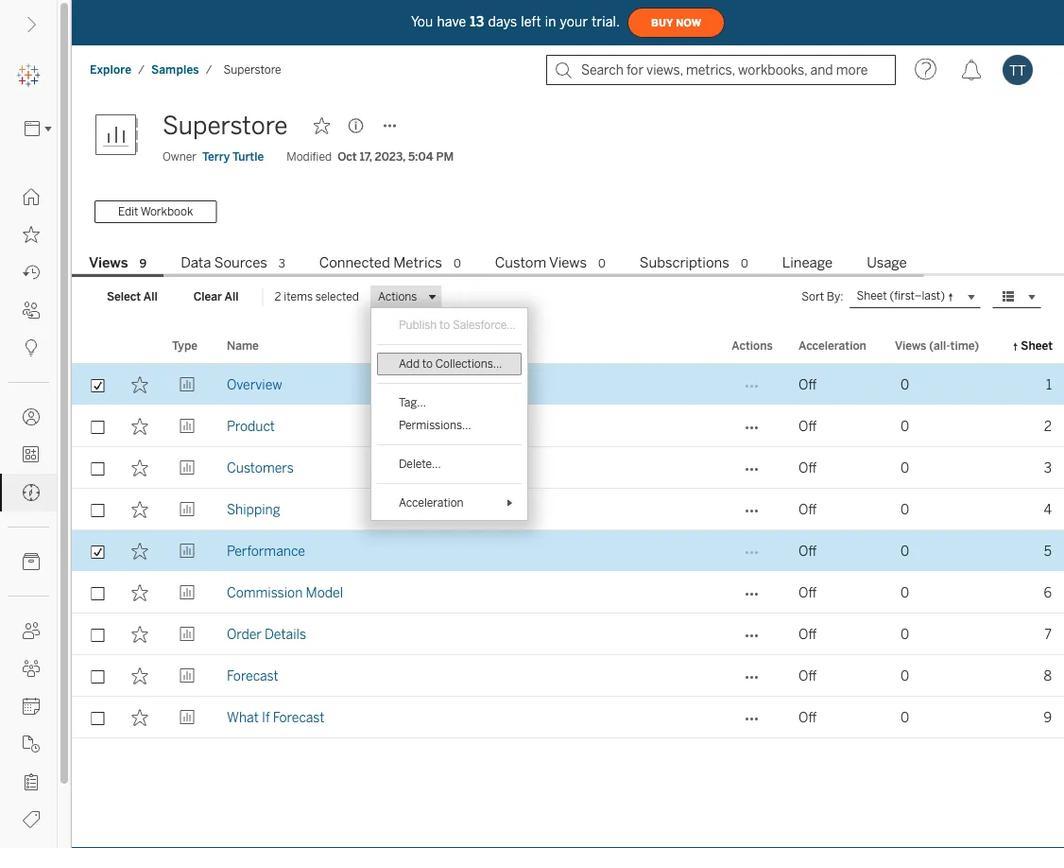 Task type: locate. For each thing, give the bounding box(es) containing it.
1 horizontal spatial 3
[[1045, 460, 1053, 476]]

9
[[139, 257, 147, 270], [1044, 710, 1053, 725]]

9 row from the top
[[72, 697, 1065, 739]]

oct
[[338, 150, 357, 164]]

to inside "checkbox item"
[[423, 357, 433, 371]]

1 row from the top
[[72, 364, 1065, 406]]

8 off from the top
[[799, 668, 817, 684]]

5 off from the top
[[799, 543, 817, 559]]

customers
[[227, 460, 294, 476]]

2 view image from the top
[[179, 460, 196, 477]]

1 vertical spatial 2
[[1045, 418, 1053, 434]]

delete…
[[399, 457, 441, 471]]

2
[[275, 290, 281, 304], [1045, 418, 1053, 434]]

9 up select all
[[139, 257, 147, 270]]

sheet down usage
[[857, 289, 888, 303]]

tag…
[[399, 396, 426, 409]]

1 horizontal spatial 9
[[1044, 710, 1053, 725]]

0 vertical spatial actions
[[378, 290, 417, 304]]

shipping link
[[227, 489, 280, 530]]

8
[[1045, 668, 1053, 684]]

0 horizontal spatial 3
[[279, 257, 285, 270]]

2 horizontal spatial views
[[896, 339, 927, 352]]

view image left performance link
[[179, 543, 196, 560]]

0 horizontal spatial acceleration
[[399, 496, 464, 510]]

acceleration inside menu
[[399, 496, 464, 510]]

superstore inside "main content"
[[163, 111, 288, 140]]

commission model
[[227, 585, 343, 600]]

0 vertical spatial 3
[[279, 257, 285, 270]]

1 vertical spatial to
[[423, 357, 433, 371]]

to right publish
[[440, 318, 450, 332]]

1
[[1047, 377, 1053, 392]]

your
[[560, 14, 588, 30]]

items
[[284, 290, 313, 304]]

superstore
[[224, 63, 281, 77], [163, 111, 288, 140]]

1 vertical spatial sheet
[[1022, 339, 1054, 352]]

3 up 'items'
[[279, 257, 285, 270]]

1 horizontal spatial to
[[440, 318, 450, 332]]

1 vertical spatial 3
[[1045, 460, 1053, 476]]

view image left "shipping" 'link' on the left of the page
[[179, 501, 196, 518]]

name
[[227, 339, 259, 352]]

clear
[[194, 290, 222, 304]]

main navigation. press the up and down arrow keys to access links. element
[[0, 178, 57, 848]]

0 vertical spatial sheet
[[857, 289, 888, 303]]

pm
[[436, 150, 454, 164]]

1 all from the left
[[144, 290, 158, 304]]

4 off from the top
[[799, 502, 817, 517]]

4 view image from the top
[[179, 584, 196, 601]]

sort
[[802, 290, 825, 304]]

1 horizontal spatial sheet
[[1022, 339, 1054, 352]]

9 down 8
[[1044, 710, 1053, 725]]

forecast
[[227, 668, 279, 684], [273, 710, 325, 725]]

views right custom
[[550, 254, 587, 271]]

commission
[[227, 585, 303, 600]]

3 off from the top
[[799, 460, 817, 476]]

2 all from the left
[[225, 290, 239, 304]]

add to collections... checkbox item
[[377, 353, 522, 375]]

0 vertical spatial 9
[[139, 257, 147, 270]]

grid
[[72, 328, 1065, 848]]

off for 6
[[799, 585, 817, 600]]

row group containing overview
[[72, 364, 1065, 739]]

8 row from the top
[[72, 655, 1065, 697]]

overview link
[[227, 364, 282, 406]]

row group
[[72, 364, 1065, 739]]

subscriptions
[[640, 254, 730, 271]]

7 off from the top
[[799, 626, 817, 642]]

1 horizontal spatial actions
[[732, 339, 773, 352]]

/ right samples link
[[206, 63, 212, 77]]

1 horizontal spatial 2
[[1045, 418, 1053, 434]]

7
[[1045, 626, 1053, 642]]

modified oct 17, 2023, 5:04 pm
[[287, 150, 454, 164]]

all for select all
[[144, 290, 158, 304]]

menu containing publish to salesforce...
[[372, 308, 527, 520]]

0 horizontal spatial 2
[[275, 290, 281, 304]]

2 down the 1
[[1045, 418, 1053, 434]]

/
[[138, 63, 145, 77], [206, 63, 212, 77]]

buy now button
[[628, 8, 725, 38]]

row containing customers
[[72, 447, 1065, 489]]

view image left product link
[[179, 418, 196, 435]]

terry
[[202, 150, 230, 164]]

row
[[72, 364, 1065, 406], [72, 406, 1065, 447], [72, 447, 1065, 489], [72, 489, 1065, 530], [72, 530, 1065, 572], [72, 572, 1065, 614], [72, 614, 1065, 655], [72, 655, 1065, 697], [72, 697, 1065, 739]]

usage
[[867, 254, 908, 271]]

3
[[279, 257, 285, 270], [1045, 460, 1053, 476]]

views left (all-
[[896, 339, 927, 352]]

owner terry turtle
[[163, 150, 264, 164]]

3 row from the top
[[72, 447, 1065, 489]]

3 view image from the top
[[179, 543, 196, 560]]

1 horizontal spatial /
[[206, 63, 212, 77]]

0
[[454, 257, 461, 270], [599, 257, 606, 270], [741, 257, 749, 270], [901, 377, 910, 392], [901, 418, 910, 434], [901, 460, 910, 476], [901, 502, 910, 517], [901, 543, 910, 559], [901, 585, 910, 600], [901, 626, 910, 642], [901, 668, 910, 684], [901, 710, 910, 725]]

buy
[[652, 17, 674, 29]]

superstore up terry turtle link
[[163, 111, 288, 140]]

row containing shipping
[[72, 489, 1065, 530]]

0 vertical spatial acceleration
[[799, 339, 867, 352]]

0 for 8
[[901, 668, 910, 684]]

acceleration
[[799, 339, 867, 352], [399, 496, 464, 510]]

4 row from the top
[[72, 489, 1065, 530]]

view image for order details
[[179, 626, 196, 643]]

product
[[227, 418, 275, 434]]

row containing forecast
[[72, 655, 1065, 697]]

1 view image from the top
[[179, 418, 196, 435]]

6 view image from the top
[[179, 668, 196, 685]]

2 row from the top
[[72, 406, 1065, 447]]

data sources
[[181, 254, 267, 271]]

samples
[[151, 63, 199, 77]]

sub-spaces tab list
[[72, 252, 1065, 277]]

view image left what
[[179, 709, 196, 726]]

superstore element
[[218, 63, 287, 77]]

views inside "grid"
[[896, 339, 927, 352]]

acceleration down delete… on the bottom
[[399, 496, 464, 510]]

to right add
[[423, 357, 433, 371]]

0 horizontal spatial views
[[89, 254, 128, 271]]

superstore right samples link
[[224, 63, 281, 77]]

all right select
[[144, 290, 158, 304]]

view image left customers link
[[179, 460, 196, 477]]

owner
[[163, 150, 197, 164]]

all for clear all
[[225, 290, 239, 304]]

Search for views, metrics, workbooks, and more text field
[[547, 55, 897, 85]]

view image down type
[[179, 376, 196, 393]]

/ right explore link
[[138, 63, 145, 77]]

all
[[144, 290, 158, 304], [225, 290, 239, 304]]

6 off from the top
[[799, 585, 817, 600]]

to
[[440, 318, 450, 332], [423, 357, 433, 371]]

add
[[399, 357, 420, 371]]

to inside checkbox item
[[440, 318, 450, 332]]

view image
[[179, 418, 196, 435], [179, 460, 196, 477], [179, 543, 196, 560], [179, 584, 196, 601], [179, 626, 196, 643], [179, 668, 196, 685]]

connected
[[320, 254, 390, 271]]

2 inside row group
[[1045, 418, 1053, 434]]

3 view image from the top
[[179, 709, 196, 726]]

view image for performance
[[179, 543, 196, 560]]

3 up 4 on the right of the page
[[1045, 460, 1053, 476]]

2 left 'items'
[[275, 290, 281, 304]]

0 horizontal spatial to
[[423, 357, 433, 371]]

turtle
[[233, 150, 264, 164]]

clear all
[[194, 290, 239, 304]]

now
[[676, 17, 702, 29]]

menu
[[372, 308, 527, 520]]

view image
[[179, 376, 196, 393], [179, 501, 196, 518], [179, 709, 196, 726]]

1 vertical spatial 9
[[1044, 710, 1053, 725]]

2 items selected
[[275, 290, 359, 304]]

view image left forecast link
[[179, 668, 196, 685]]

2 off from the top
[[799, 418, 817, 434]]

0 horizontal spatial actions
[[378, 290, 417, 304]]

trial.
[[592, 14, 620, 30]]

1 horizontal spatial all
[[225, 290, 239, 304]]

0 for 5
[[901, 543, 910, 559]]

2 / from the left
[[206, 63, 212, 77]]

1 horizontal spatial acceleration
[[799, 339, 867, 352]]

0 for 9
[[901, 710, 910, 725]]

5 view image from the top
[[179, 626, 196, 643]]

7 row from the top
[[72, 614, 1065, 655]]

view image for shipping
[[179, 501, 196, 518]]

row containing order details
[[72, 614, 1065, 655]]

sheet inside "grid"
[[1022, 339, 1054, 352]]

all right clear
[[225, 290, 239, 304]]

sheet (first–last)
[[857, 289, 946, 303]]

1 vertical spatial acceleration
[[399, 496, 464, 510]]

(all-
[[930, 339, 951, 352]]

samples link
[[150, 62, 200, 78]]

view image for commission model
[[179, 584, 196, 601]]

acceleration down by: on the top
[[799, 339, 867, 352]]

select all button
[[95, 286, 170, 308]]

1 vertical spatial view image
[[179, 501, 196, 518]]

off for 7
[[799, 626, 817, 642]]

0 vertical spatial view image
[[179, 376, 196, 393]]

forecast down order at bottom
[[227, 668, 279, 684]]

0 horizontal spatial sheet
[[857, 289, 888, 303]]

0 for 2
[[901, 418, 910, 434]]

6 row from the top
[[72, 572, 1065, 614]]

what
[[227, 710, 259, 725]]

2 vertical spatial view image
[[179, 709, 196, 726]]

1 vertical spatial superstore
[[163, 111, 288, 140]]

0 for 1
[[901, 377, 910, 392]]

view image left order at bottom
[[179, 626, 196, 643]]

explore
[[90, 63, 132, 77]]

0 horizontal spatial 9
[[139, 257, 147, 270]]

performance
[[227, 543, 305, 559]]

0 for 6
[[901, 585, 910, 600]]

connected metrics
[[320, 254, 443, 271]]

views for views
[[89, 254, 128, 271]]

1 view image from the top
[[179, 376, 196, 393]]

17,
[[360, 150, 372, 164]]

grid containing overview
[[72, 328, 1065, 848]]

13
[[470, 14, 485, 30]]

0 vertical spatial to
[[440, 318, 450, 332]]

forecast right if
[[273, 710, 325, 725]]

row containing product
[[72, 406, 1065, 447]]

views
[[89, 254, 128, 271], [550, 254, 587, 271], [896, 339, 927, 352]]

0 vertical spatial 2
[[275, 290, 281, 304]]

off
[[799, 377, 817, 392], [799, 418, 817, 434], [799, 460, 817, 476], [799, 502, 817, 517], [799, 543, 817, 559], [799, 585, 817, 600], [799, 626, 817, 642], [799, 668, 817, 684], [799, 710, 817, 725]]

off for 8
[[799, 668, 817, 684]]

2 view image from the top
[[179, 501, 196, 518]]

0 horizontal spatial /
[[138, 63, 145, 77]]

view image left "commission"
[[179, 584, 196, 601]]

0 horizontal spatial all
[[144, 290, 158, 304]]

9 off from the top
[[799, 710, 817, 725]]

custom
[[495, 254, 547, 271]]

actions
[[378, 290, 417, 304], [732, 339, 773, 352]]

views up select
[[89, 254, 128, 271]]

1 off from the top
[[799, 377, 817, 392]]

sheet up the 1
[[1022, 339, 1054, 352]]

sheet inside popup button
[[857, 289, 888, 303]]

5 row from the top
[[72, 530, 1065, 572]]



Task type: describe. For each thing, give the bounding box(es) containing it.
sheet (first–last) button
[[850, 286, 982, 308]]

select
[[107, 290, 141, 304]]

terry turtle link
[[202, 148, 264, 165]]

sort by:
[[802, 290, 844, 304]]

publish
[[399, 318, 437, 332]]

edit
[[118, 205, 138, 219]]

2 for 2
[[1045, 418, 1053, 434]]

to for collections...
[[423, 357, 433, 371]]

permissions…
[[399, 418, 471, 432]]

2 for 2 items selected
[[275, 290, 281, 304]]

selected
[[316, 290, 359, 304]]

1 / from the left
[[138, 63, 145, 77]]

(first–last)
[[890, 289, 946, 303]]

list view image
[[1001, 288, 1018, 305]]

days
[[488, 14, 518, 30]]

to for salesforce...
[[440, 318, 450, 332]]

order details
[[227, 626, 306, 642]]

0 for 7
[[901, 626, 910, 642]]

2023,
[[375, 150, 406, 164]]

edit workbook
[[118, 205, 193, 219]]

forecast link
[[227, 655, 279, 697]]

details
[[265, 626, 306, 642]]

1 vertical spatial forecast
[[273, 710, 325, 725]]

custom views
[[495, 254, 587, 271]]

row containing commission model
[[72, 572, 1065, 614]]

what if forecast link
[[227, 697, 325, 739]]

have
[[437, 14, 467, 30]]

select all
[[107, 290, 158, 304]]

off for 3
[[799, 460, 817, 476]]

workbook image
[[95, 107, 151, 164]]

9 inside sub-spaces tab list
[[139, 257, 147, 270]]

workbook
[[141, 205, 193, 219]]

type
[[172, 339, 198, 352]]

modified
[[287, 150, 332, 164]]

explore link
[[89, 62, 133, 78]]

publish to salesforce... checkbox item
[[377, 314, 522, 337]]

shipping
[[227, 502, 280, 517]]

collections...
[[436, 357, 502, 371]]

customers link
[[227, 447, 294, 489]]

add to collections...
[[399, 357, 502, 371]]

off for 1
[[799, 377, 817, 392]]

1 vertical spatial actions
[[732, 339, 773, 352]]

5:04
[[408, 150, 434, 164]]

actions button
[[371, 286, 442, 308]]

view image for what if forecast
[[179, 709, 196, 726]]

off for 5
[[799, 543, 817, 559]]

off for 9
[[799, 710, 817, 725]]

by:
[[827, 290, 844, 304]]

left
[[521, 14, 542, 30]]

views for views (all-time)
[[896, 339, 927, 352]]

what if forecast
[[227, 710, 325, 725]]

1 horizontal spatial views
[[550, 254, 587, 271]]

clear all button
[[181, 286, 251, 308]]

overview
[[227, 377, 282, 392]]

0 vertical spatial forecast
[[227, 668, 279, 684]]

0 for 3
[[901, 460, 910, 476]]

navigation panel element
[[0, 57, 58, 848]]

edit workbook button
[[95, 200, 217, 223]]

actions inside 'dropdown button'
[[378, 290, 417, 304]]

order details link
[[227, 614, 306, 655]]

acceleration inside "grid"
[[799, 339, 867, 352]]

order
[[227, 626, 262, 642]]

view image for customers
[[179, 460, 196, 477]]

lineage
[[783, 254, 833, 271]]

view image for forecast
[[179, 668, 196, 685]]

sources
[[215, 254, 267, 271]]

superstore main content
[[72, 95, 1065, 848]]

metrics
[[394, 254, 443, 271]]

explore / samples /
[[90, 63, 212, 77]]

you
[[411, 14, 434, 30]]

3 inside sub-spaces tab list
[[279, 257, 285, 270]]

9 inside row
[[1044, 710, 1053, 725]]

off for 2
[[799, 418, 817, 434]]

model
[[306, 585, 343, 600]]

performance link
[[227, 530, 305, 572]]

0 vertical spatial superstore
[[224, 63, 281, 77]]

commission model link
[[227, 572, 343, 614]]

buy now
[[652, 17, 702, 29]]

you have 13 days left in your trial.
[[411, 14, 620, 30]]

salesforce...
[[453, 318, 516, 332]]

4
[[1045, 502, 1053, 517]]

off for 4
[[799, 502, 817, 517]]

product link
[[227, 406, 275, 447]]

time)
[[951, 339, 980, 352]]

6
[[1044, 585, 1053, 600]]

data
[[181, 254, 211, 271]]

sheet for sheet (first–last)
[[857, 289, 888, 303]]

in
[[545, 14, 557, 30]]

view image for overview
[[179, 376, 196, 393]]

publish to salesforce...
[[399, 318, 516, 332]]

0 for 4
[[901, 502, 910, 517]]

views (all-time)
[[896, 339, 980, 352]]

row containing overview
[[72, 364, 1065, 406]]

view image for product
[[179, 418, 196, 435]]

if
[[262, 710, 270, 725]]

row containing performance
[[72, 530, 1065, 572]]

sheet for sheet
[[1022, 339, 1054, 352]]

5
[[1045, 543, 1053, 559]]

row containing what if forecast
[[72, 697, 1065, 739]]



Task type: vqa. For each thing, say whether or not it's contained in the screenshot.


